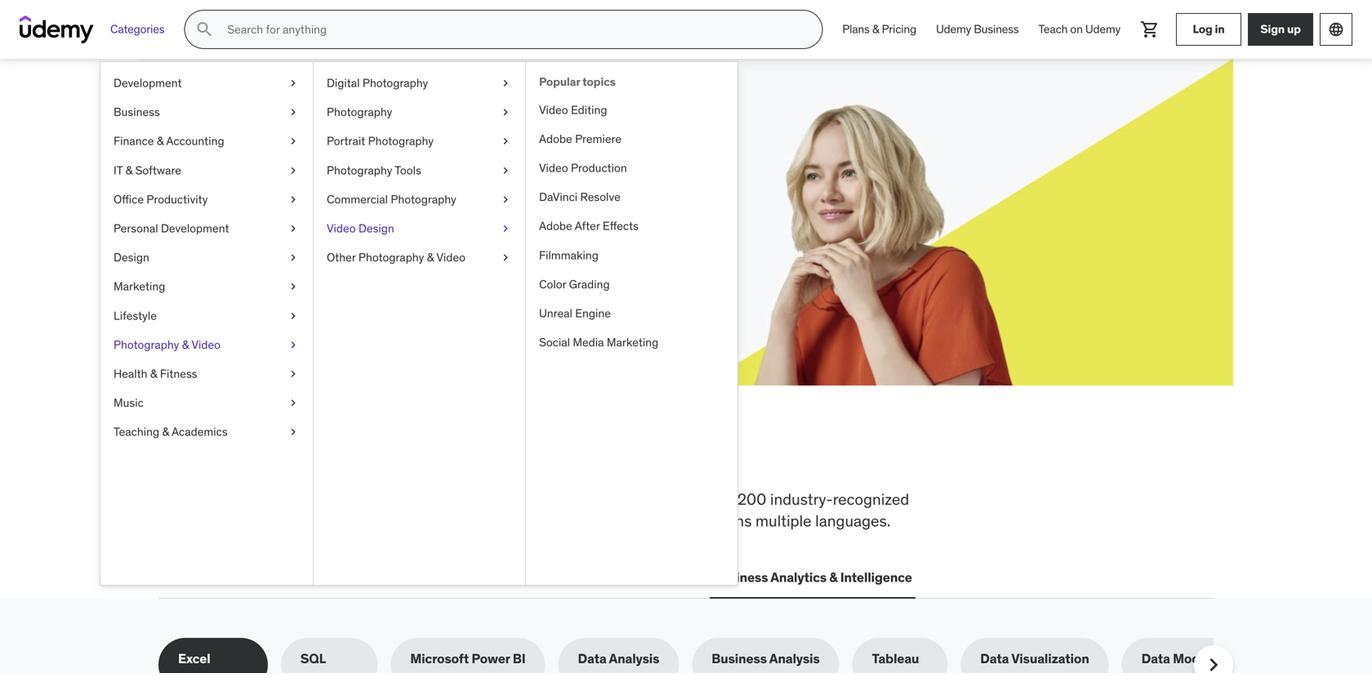 Task type: vqa. For each thing, say whether or not it's contained in the screenshot.
Fashion Design LINK
no



Task type: locate. For each thing, give the bounding box(es) containing it.
music link
[[100, 389, 313, 418]]

commercial photography
[[327, 192, 457, 207]]

health & fitness link
[[100, 359, 313, 389]]

for up and
[[682, 489, 701, 509]]

log in link
[[1177, 13, 1242, 46]]

sql
[[301, 651, 326, 667]]

lifestyle
[[114, 308, 157, 323]]

photography up portrait
[[327, 105, 392, 119]]

1 horizontal spatial in
[[1215, 22, 1225, 36]]

starting
[[431, 170, 478, 187]]

skills up workplace
[[271, 435, 359, 478]]

through
[[260, 189, 306, 205]]

prep
[[589, 489, 621, 509]]

catalog
[[283, 511, 334, 531]]

communication
[[597, 569, 694, 586]]

xsmall image inside design link
[[287, 250, 300, 266]]

data for data science
[[497, 569, 526, 586]]

udemy image
[[20, 16, 94, 43]]

data right bi
[[578, 651, 607, 667]]

1 horizontal spatial analysis
[[770, 651, 820, 667]]

adobe down 'video editing'
[[539, 131, 573, 146]]

photography & video
[[114, 337, 221, 352]]

adobe
[[539, 131, 573, 146], [539, 219, 573, 233]]

xsmall image inside video design link
[[499, 221, 512, 237]]

0 horizontal spatial your
[[264, 170, 290, 187]]

development inside personal development link
[[161, 221, 229, 236]]

pricing
[[882, 22, 917, 37]]

finance & accounting link
[[100, 127, 313, 156]]

development right the web
[[192, 569, 274, 586]]

& down video design link
[[427, 250, 434, 265]]

0 horizontal spatial design
[[114, 250, 149, 265]]

1 vertical spatial marketing
[[607, 335, 659, 350]]

covering
[[159, 489, 221, 509]]

xsmall image
[[287, 75, 300, 91], [287, 133, 300, 149], [499, 133, 512, 149], [287, 162, 300, 178], [287, 221, 300, 237], [499, 221, 512, 237], [287, 250, 300, 266], [499, 250, 512, 266], [287, 395, 300, 411], [287, 424, 300, 440]]

davinci
[[539, 190, 578, 204]]

unreal
[[539, 306, 573, 321]]

it & software
[[114, 163, 181, 178]]

personal development link
[[100, 214, 313, 243]]

adobe down davinci
[[539, 219, 573, 233]]

leadership
[[410, 569, 477, 586]]

& right "health" in the left bottom of the page
[[150, 366, 157, 381]]

0 vertical spatial adobe
[[539, 131, 573, 146]]

visualization
[[1012, 651, 1090, 667]]

design down commercial photography
[[359, 221, 394, 236]]

commercial
[[327, 192, 388, 207]]

xsmall image inside personal development link
[[287, 221, 300, 237]]

marketing link
[[100, 272, 313, 301]]

photography up tools
[[368, 134, 434, 148]]

xsmall image for marketing
[[287, 279, 300, 295]]

xsmall image
[[499, 75, 512, 91], [287, 104, 300, 120], [499, 104, 512, 120], [499, 162, 512, 178], [287, 191, 300, 208], [499, 191, 512, 208], [287, 279, 300, 295], [287, 308, 300, 324], [287, 337, 300, 353], [287, 366, 300, 382]]

2 adobe from the top
[[539, 219, 573, 233]]

next image
[[1201, 652, 1227, 673]]

& for video
[[182, 337, 189, 352]]

course.
[[385, 170, 428, 187]]

0 vertical spatial skills
[[271, 435, 359, 478]]

premiere
[[575, 131, 622, 146]]

on
[[1071, 22, 1083, 37]]

your
[[338, 130, 398, 164], [264, 170, 290, 187]]

all the skills you need in one place
[[159, 435, 702, 478]]

video inside photography & video link
[[192, 337, 221, 352]]

health & fitness
[[114, 366, 197, 381]]

1 horizontal spatial your
[[338, 130, 398, 164]]

personal
[[114, 221, 158, 236]]

& for accounting
[[157, 134, 164, 148]]

1 vertical spatial for
[[682, 489, 701, 509]]

xsmall image for it & software
[[287, 162, 300, 178]]

photography down video design link
[[359, 250, 424, 265]]

color
[[539, 277, 566, 292]]

xsmall image inside photography & video link
[[287, 337, 300, 353]]

professional
[[499, 511, 583, 531]]

data left modeling
[[1142, 651, 1171, 667]]

xsmall image inside other photography & video link
[[499, 250, 512, 266]]

1 vertical spatial skills
[[350, 489, 384, 509]]

in right log
[[1215, 22, 1225, 36]]

your up with
[[338, 130, 398, 164]]

xsmall image inside health & fitness link
[[287, 366, 300, 382]]

2 analysis from the left
[[770, 651, 820, 667]]

bi
[[513, 651, 526, 667]]

plans & pricing
[[843, 22, 917, 37]]

xsmall image inside commercial photography link
[[499, 191, 512, 208]]

xsmall image inside teaching & academics link
[[287, 424, 300, 440]]

it left certifications
[[293, 569, 304, 586]]

teaching & academics link
[[100, 418, 313, 447]]

web development
[[162, 569, 274, 586]]

for inside covering critical workplace skills to technical topics, including prep content for over 200 industry-recognized certifications, our catalog supports well-rounded professional development and spans multiple languages.
[[682, 489, 701, 509]]

0 horizontal spatial udemy
[[936, 22, 972, 37]]

marketing
[[114, 279, 165, 294], [607, 335, 659, 350]]

0 vertical spatial for
[[295, 130, 334, 164]]

1 horizontal spatial marketing
[[607, 335, 659, 350]]

skills up supports
[[350, 489, 384, 509]]

data for data analysis
[[578, 651, 607, 667]]

xsmall image inside office productivity link
[[287, 191, 300, 208]]

xsmall image inside marketing link
[[287, 279, 300, 295]]

adobe premiere link
[[526, 125, 738, 154]]

xsmall image inside photography link
[[499, 104, 512, 120]]

$12.99
[[217, 189, 257, 205]]

digital photography link
[[314, 69, 525, 98]]

design
[[359, 221, 394, 236], [114, 250, 149, 265]]

data left visualization
[[981, 651, 1009, 667]]

video inside video design link
[[327, 221, 356, 236]]

microsoft power bi
[[410, 651, 526, 667]]

need
[[430, 435, 508, 478]]

1 vertical spatial adobe
[[539, 219, 573, 233]]

log in
[[1193, 22, 1225, 36]]

xsmall image for health & fitness
[[287, 366, 300, 382]]

0 vertical spatial it
[[114, 163, 123, 178]]

shopping cart with 0 items image
[[1141, 20, 1160, 39]]

analysis for business analysis
[[770, 651, 820, 667]]

0 vertical spatial marketing
[[114, 279, 165, 294]]

1 vertical spatial your
[[264, 170, 290, 187]]

15.
[[335, 189, 351, 205]]

adobe for adobe premiere
[[539, 131, 573, 146]]

development
[[587, 511, 678, 531]]

xsmall image for video design
[[499, 221, 512, 237]]

&
[[873, 22, 879, 37], [157, 134, 164, 148], [125, 163, 133, 178], [427, 250, 434, 265], [182, 337, 189, 352], [150, 366, 157, 381], [162, 425, 169, 439], [830, 569, 838, 586]]

photography tools link
[[314, 156, 525, 185]]

up
[[1288, 22, 1301, 36]]

it up 'office' at the left
[[114, 163, 123, 178]]

adobe after effects link
[[526, 212, 738, 241]]

fitness
[[160, 366, 197, 381]]

adobe for adobe after effects
[[539, 219, 573, 233]]

for inside skills for your future expand your potential with a course. starting at just $12.99 through dec 15.
[[295, 130, 334, 164]]

1 horizontal spatial udemy
[[1086, 22, 1121, 37]]

at
[[481, 170, 493, 187]]

video down popular
[[539, 102, 568, 117]]

business for business
[[114, 105, 160, 119]]

video up davinci
[[539, 161, 568, 175]]

design link
[[100, 243, 313, 272]]

data left science
[[497, 569, 526, 586]]

& right analytics
[[830, 569, 838, 586]]

1 analysis from the left
[[609, 651, 660, 667]]

1 horizontal spatial design
[[359, 221, 394, 236]]

xsmall image for digital photography
[[499, 75, 512, 91]]

office
[[114, 192, 144, 207]]

1 adobe from the top
[[539, 131, 573, 146]]

it inside it & software link
[[114, 163, 123, 178]]

& inside "link"
[[157, 134, 164, 148]]

data inside button
[[497, 569, 526, 586]]

for up potential
[[295, 130, 334, 164]]

video inside video production link
[[539, 161, 568, 175]]

development down categories dropdown button
[[114, 76, 182, 90]]

& inside button
[[830, 569, 838, 586]]

xsmall image inside business link
[[287, 104, 300, 120]]

topics
[[583, 74, 616, 89]]

design down personal
[[114, 250, 149, 265]]

analysis for data analysis
[[609, 651, 660, 667]]

business for business analytics & intelligence
[[713, 569, 768, 586]]

development down office productivity link
[[161, 221, 229, 236]]

adobe after effects
[[539, 219, 639, 233]]

0 vertical spatial development
[[114, 76, 182, 90]]

video down video design link
[[437, 250, 466, 265]]

1 vertical spatial design
[[114, 250, 149, 265]]

& right plans
[[873, 22, 879, 37]]

after
[[575, 219, 600, 233]]

xsmall image for finance & accounting
[[287, 133, 300, 149]]

well-
[[403, 511, 437, 531]]

xsmall image inside the photography tools link
[[499, 162, 512, 178]]

xsmall image inside music link
[[287, 395, 300, 411]]

1 horizontal spatial for
[[682, 489, 701, 509]]

business for business analysis
[[712, 651, 767, 667]]

your up the through
[[264, 170, 290, 187]]

udemy
[[936, 22, 972, 37], [1086, 22, 1121, 37]]

skills inside covering critical workplace skills to technical topics, including prep content for over 200 industry-recognized certifications, our catalog supports well-rounded professional development and spans multiple languages.
[[350, 489, 384, 509]]

data modeling
[[1142, 651, 1231, 667]]

marketing up lifestyle
[[114, 279, 165, 294]]

video down the lifestyle link
[[192, 337, 221, 352]]

topic filters element
[[159, 638, 1250, 673]]

0 horizontal spatial it
[[114, 163, 123, 178]]

& up 'office' at the left
[[125, 163, 133, 178]]

business inside topic filters element
[[712, 651, 767, 667]]

xsmall image inside digital photography link
[[499, 75, 512, 91]]

& up fitness on the left bottom
[[182, 337, 189, 352]]

social media marketing link
[[526, 328, 738, 357]]

xsmall image for teaching & academics
[[287, 424, 300, 440]]

it certifications button
[[290, 558, 393, 597]]

development inside development 'link'
[[114, 76, 182, 90]]

xsmall image inside portrait photography link
[[499, 133, 512, 149]]

1 horizontal spatial it
[[293, 569, 304, 586]]

development inside the web development button
[[192, 569, 274, 586]]

0 vertical spatial your
[[338, 130, 398, 164]]

xsmall image inside finance & accounting "link"
[[287, 133, 300, 149]]

1 udemy from the left
[[936, 22, 972, 37]]

1 vertical spatial development
[[161, 221, 229, 236]]

marketing down unreal engine link
[[607, 335, 659, 350]]

it inside it certifications button
[[293, 569, 304, 586]]

video up other
[[327, 221, 356, 236]]

place
[[617, 435, 702, 478]]

0 horizontal spatial in
[[514, 435, 546, 478]]

social media marketing
[[539, 335, 659, 350]]

1 vertical spatial it
[[293, 569, 304, 586]]

udemy right pricing
[[936, 22, 972, 37]]

davinci resolve link
[[526, 183, 738, 212]]

& right finance
[[157, 134, 164, 148]]

development for personal
[[161, 221, 229, 236]]

& right teaching
[[162, 425, 169, 439]]

udemy right on
[[1086, 22, 1121, 37]]

xsmall image for music
[[287, 395, 300, 411]]

& for software
[[125, 163, 133, 178]]

data analysis
[[578, 651, 660, 667]]

color grading
[[539, 277, 610, 292]]

xsmall image inside development 'link'
[[287, 75, 300, 91]]

xsmall image inside it & software link
[[287, 162, 300, 178]]

in up including
[[514, 435, 546, 478]]

business
[[974, 22, 1019, 37], [114, 105, 160, 119], [713, 569, 768, 586], [712, 651, 767, 667]]

tableau
[[872, 651, 920, 667]]

analytics
[[771, 569, 827, 586]]

editing
[[571, 102, 608, 117]]

workplace
[[275, 489, 346, 509]]

video inside "video editing" link
[[539, 102, 568, 117]]

0 horizontal spatial for
[[295, 130, 334, 164]]

potential
[[293, 170, 344, 187]]

xsmall image inside the lifestyle link
[[287, 308, 300, 324]]

a
[[375, 170, 382, 187]]

adobe premiere
[[539, 131, 622, 146]]

0 horizontal spatial analysis
[[609, 651, 660, 667]]

2 vertical spatial development
[[192, 569, 274, 586]]

business inside button
[[713, 569, 768, 586]]

marketing inside video design element
[[607, 335, 659, 350]]

& for fitness
[[150, 366, 157, 381]]



Task type: describe. For each thing, give the bounding box(es) containing it.
other
[[327, 250, 356, 265]]

expand
[[217, 170, 261, 187]]

excel
[[178, 651, 210, 667]]

submit search image
[[195, 20, 214, 39]]

photography up health & fitness
[[114, 337, 179, 352]]

1 vertical spatial in
[[514, 435, 546, 478]]

power
[[472, 651, 510, 667]]

intelligence
[[841, 569, 913, 586]]

video design element
[[525, 62, 738, 585]]

skills
[[217, 130, 291, 164]]

communication button
[[593, 558, 697, 597]]

xsmall image for business
[[287, 104, 300, 120]]

teach on udemy
[[1039, 22, 1121, 37]]

data science
[[497, 569, 577, 586]]

over
[[704, 489, 734, 509]]

udemy business link
[[927, 10, 1029, 49]]

xsmall image for office productivity
[[287, 191, 300, 208]]

0 horizontal spatial marketing
[[114, 279, 165, 294]]

it for it & software
[[114, 163, 123, 178]]

video design
[[327, 221, 394, 236]]

topics,
[[472, 489, 518, 509]]

video for video design
[[327, 221, 356, 236]]

xsmall image for photography & video
[[287, 337, 300, 353]]

teaching
[[114, 425, 159, 439]]

xsmall image for commercial photography
[[499, 191, 512, 208]]

social
[[539, 335, 570, 350]]

photography & video link
[[100, 330, 313, 359]]

lifestyle link
[[100, 301, 313, 330]]

portrait photography link
[[314, 127, 525, 156]]

unreal engine
[[539, 306, 611, 321]]

science
[[528, 569, 577, 586]]

xsmall image for personal development
[[287, 221, 300, 237]]

tools
[[395, 163, 421, 178]]

video design link
[[314, 214, 525, 243]]

200
[[738, 489, 767, 509]]

choose a language image
[[1329, 21, 1345, 38]]

popular topics
[[539, 74, 616, 89]]

grading
[[569, 277, 610, 292]]

& for academics
[[162, 425, 169, 439]]

it for it certifications
[[293, 569, 304, 586]]

skills for your future expand your potential with a course. starting at just $12.99 through dec 15.
[[217, 130, 518, 205]]

finance
[[114, 134, 154, 148]]

finance & accounting
[[114, 134, 224, 148]]

dec
[[309, 189, 332, 205]]

you
[[365, 435, 424, 478]]

0 vertical spatial design
[[359, 221, 394, 236]]

it certifications
[[293, 569, 390, 586]]

commercial photography link
[[314, 185, 525, 214]]

plans & pricing link
[[833, 10, 927, 49]]

development for web
[[192, 569, 274, 586]]

future
[[403, 130, 482, 164]]

sign up
[[1261, 22, 1301, 36]]

video editing link
[[526, 95, 738, 125]]

photography up commercial
[[327, 163, 392, 178]]

photography down the course.
[[391, 192, 457, 207]]

log
[[1193, 22, 1213, 36]]

video for video editing
[[539, 102, 568, 117]]

video production link
[[526, 154, 738, 183]]

it & software link
[[100, 156, 313, 185]]

and
[[681, 511, 707, 531]]

content
[[624, 489, 678, 509]]

data for data visualization
[[981, 651, 1009, 667]]

teach
[[1039, 22, 1068, 37]]

2 udemy from the left
[[1086, 22, 1121, 37]]

photography link
[[314, 98, 525, 127]]

including
[[522, 489, 585, 509]]

supports
[[338, 511, 399, 531]]

to
[[388, 489, 402, 509]]

davinci resolve
[[539, 190, 621, 204]]

xsmall image for other photography & video
[[499, 250, 512, 266]]

one
[[552, 435, 611, 478]]

the
[[213, 435, 265, 478]]

multiple
[[756, 511, 812, 531]]

xsmall image for photography tools
[[499, 162, 512, 178]]

languages.
[[816, 511, 891, 531]]

data for data modeling
[[1142, 651, 1171, 667]]

video for video production
[[539, 161, 568, 175]]

music
[[114, 395, 144, 410]]

photography tools
[[327, 163, 421, 178]]

development link
[[100, 69, 313, 98]]

& for pricing
[[873, 22, 879, 37]]

business link
[[100, 98, 313, 127]]

video inside other photography & video link
[[437, 250, 466, 265]]

office productivity link
[[100, 185, 313, 214]]

plans
[[843, 22, 870, 37]]

photography up photography link
[[363, 76, 428, 90]]

xsmall image for portrait photography
[[499, 133, 512, 149]]

other photography & video
[[327, 250, 466, 265]]

recognized
[[833, 489, 910, 509]]

0 vertical spatial in
[[1215, 22, 1225, 36]]

microsoft
[[410, 651, 469, 667]]

covering critical workplace skills to technical topics, including prep content for over 200 industry-recognized certifications, our catalog supports well-rounded professional development and spans multiple languages.
[[159, 489, 910, 531]]

engine
[[575, 306, 611, 321]]

xsmall image for lifestyle
[[287, 308, 300, 324]]

just
[[496, 170, 518, 187]]

media
[[573, 335, 604, 350]]

effects
[[603, 219, 639, 233]]

productivity
[[147, 192, 208, 207]]

xsmall image for design
[[287, 250, 300, 266]]

xsmall image for development
[[287, 75, 300, 91]]

udemy business
[[936, 22, 1019, 37]]

xsmall image for photography
[[499, 104, 512, 120]]

video production
[[539, 161, 627, 175]]

office productivity
[[114, 192, 208, 207]]

Search for anything text field
[[224, 16, 803, 43]]

accounting
[[166, 134, 224, 148]]

academics
[[172, 425, 228, 439]]

sign up link
[[1248, 13, 1314, 46]]

web
[[162, 569, 189, 586]]

other photography & video link
[[314, 243, 525, 272]]

color grading link
[[526, 270, 738, 299]]



